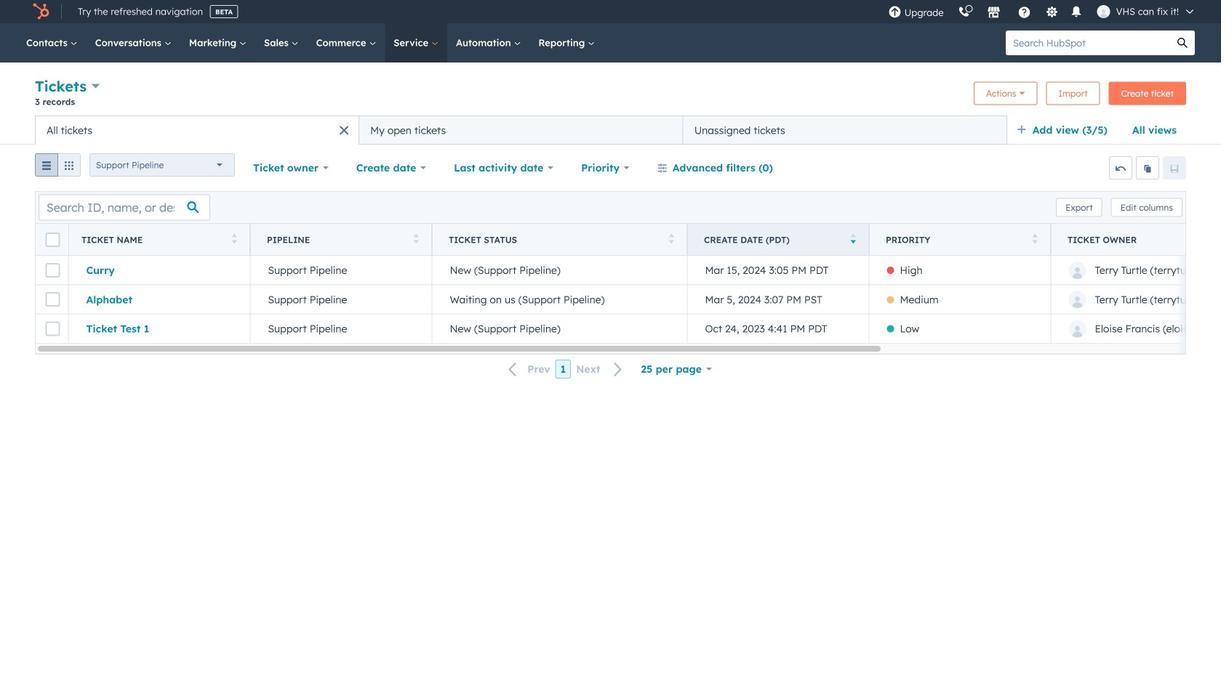 Task type: vqa. For each thing, say whether or not it's contained in the screenshot.
Contacts Menu on the top left of page
no



Task type: locate. For each thing, give the bounding box(es) containing it.
banner
[[35, 76, 1187, 116]]

2 horizontal spatial press to sort. image
[[669, 234, 674, 244]]

group
[[35, 154, 81, 183]]

1 horizontal spatial press to sort. image
[[414, 234, 419, 244]]

press to sort. element
[[232, 234, 237, 246], [414, 234, 419, 246], [669, 234, 674, 246], [1033, 234, 1038, 246]]

Search HubSpot search field
[[1006, 31, 1171, 55]]

menu
[[882, 0, 1204, 23]]

marketplaces image
[[988, 7, 1001, 20]]

Search ID, name, or description search field
[[39, 195, 210, 221]]

press to sort. image
[[232, 234, 237, 244], [414, 234, 419, 244], [669, 234, 674, 244]]

0 horizontal spatial press to sort. image
[[232, 234, 237, 244]]

4 press to sort. element from the left
[[1033, 234, 1038, 246]]

pagination navigation
[[500, 360, 632, 379]]

3 press to sort. image from the left
[[669, 234, 674, 244]]



Task type: describe. For each thing, give the bounding box(es) containing it.
descending sort. press to sort ascending. image
[[851, 234, 856, 244]]

descending sort. press to sort ascending. element
[[851, 234, 856, 246]]

1 press to sort. image from the left
[[232, 234, 237, 244]]

press to sort. image
[[1033, 234, 1038, 244]]

3 press to sort. element from the left
[[669, 234, 674, 246]]

2 press to sort. image from the left
[[414, 234, 419, 244]]

2 press to sort. element from the left
[[414, 234, 419, 246]]

terry turtle image
[[1098, 5, 1111, 18]]

1 press to sort. element from the left
[[232, 234, 237, 246]]



